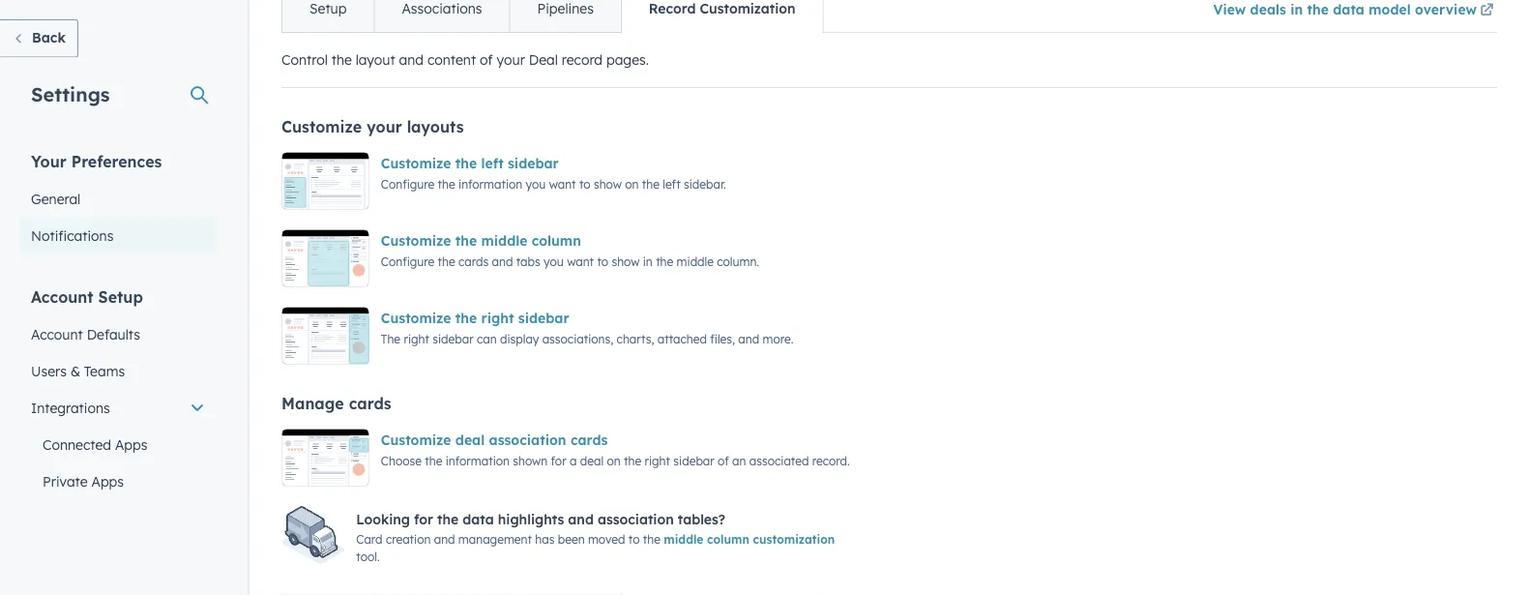 Task type: vqa. For each thing, say whether or not it's contained in the screenshot.
2nd Press To Sort. element from right
no



Task type: locate. For each thing, give the bounding box(es) containing it.
customize inside customize the left sidebar configure the information you want to show on the left sidebar.
[[381, 155, 451, 172]]

0 horizontal spatial cards
[[349, 394, 392, 414]]

1 vertical spatial of
[[718, 454, 729, 468]]

right
[[481, 310, 514, 327], [404, 332, 430, 346], [645, 454, 671, 468]]

0 horizontal spatial to
[[580, 177, 591, 192]]

middle
[[481, 233, 528, 250], [677, 255, 714, 269], [664, 533, 704, 547]]

customize up choose
[[381, 432, 451, 449]]

want inside customize the middle column configure the cards and tabs you want to show in the middle column.
[[567, 255, 594, 269]]

apps inside private apps link
[[91, 473, 124, 490]]

1 horizontal spatial deal
[[580, 454, 604, 468]]

deal
[[456, 432, 485, 449], [580, 454, 604, 468]]

customize for customize the right sidebar the right sidebar can display associations, charts, attached files, and more.
[[381, 310, 451, 327]]

account setup
[[31, 287, 143, 306]]

connected
[[43, 436, 111, 453]]

2 configure from the top
[[381, 255, 435, 269]]

0 vertical spatial deal
[[456, 432, 485, 449]]

on
[[625, 177, 639, 192], [607, 454, 621, 468]]

has
[[535, 533, 555, 547]]

right up can
[[481, 310, 514, 327]]

deal
[[529, 52, 558, 69]]

pipelines link
[[510, 0, 621, 32]]

1 vertical spatial setup
[[98, 287, 143, 306]]

creation
[[386, 533, 431, 547]]

apps for private apps
[[91, 473, 124, 490]]

link opens in a new window image
[[1481, 0, 1495, 23]]

0 horizontal spatial in
[[643, 255, 653, 269]]

pipelines
[[538, 0, 594, 17]]

0 horizontal spatial of
[[480, 52, 493, 69]]

customize down the layouts
[[381, 155, 451, 172]]

layout
[[356, 52, 395, 69]]

customize for customize the middle column configure the cards and tabs you want to show in the middle column.
[[381, 233, 451, 250]]

setup up account defaults link
[[98, 287, 143, 306]]

can
[[477, 332, 497, 346]]

general link
[[19, 180, 217, 217]]

for left a
[[551, 454, 567, 468]]

apps down integrations button at the bottom left of the page
[[115, 436, 148, 453]]

right left an
[[645, 454, 671, 468]]

information inside customize deal association cards choose the information shown for a deal on the right sidebar of an associated record.
[[446, 454, 510, 468]]

of right content
[[480, 52, 493, 69]]

manage
[[282, 394, 344, 414]]

0 vertical spatial on
[[625, 177, 639, 192]]

want right tabs
[[567, 255, 594, 269]]

1 vertical spatial show
[[612, 255, 640, 269]]

0 vertical spatial cards
[[459, 255, 489, 269]]

view
[[1214, 1, 1247, 18]]

want inside customize the left sidebar configure the information you want to show on the left sidebar.
[[549, 177, 576, 192]]

apps down connected apps link
[[91, 473, 124, 490]]

column inside customize the middle column configure the cards and tabs you want to show in the middle column.
[[532, 233, 581, 250]]

1 horizontal spatial cards
[[459, 255, 489, 269]]

association up moved
[[598, 511, 674, 528]]

on for customize your layouts
[[625, 177, 639, 192]]

attached
[[658, 332, 707, 346]]

information down customize the left sidebar button
[[459, 177, 523, 192]]

customize the right sidebar button
[[381, 307, 570, 330]]

1 vertical spatial deal
[[580, 454, 604, 468]]

show up customize the right sidebar the right sidebar can display associations, charts, attached files, and more.
[[612, 255, 640, 269]]

back link
[[0, 19, 78, 58]]

your left deal
[[497, 52, 525, 69]]

1 vertical spatial want
[[567, 255, 594, 269]]

for
[[551, 454, 567, 468], [414, 511, 433, 528]]

on left sidebar.
[[625, 177, 639, 192]]

1 vertical spatial on
[[607, 454, 621, 468]]

on inside customize the left sidebar configure the information you want to show on the left sidebar.
[[625, 177, 639, 192]]

2 vertical spatial middle
[[664, 533, 704, 547]]

1 account from the top
[[31, 287, 94, 306]]

show inside customize the left sidebar configure the information you want to show on the left sidebar.
[[594, 177, 622, 192]]

apps inside connected apps link
[[115, 436, 148, 453]]

sidebar.
[[684, 177, 727, 192]]

you down customize the left sidebar button
[[526, 177, 546, 192]]

account setup element
[[19, 286, 217, 595]]

customize inside customize the right sidebar the right sidebar can display associations, charts, attached files, and more.
[[381, 310, 451, 327]]

deals
[[1251, 1, 1287, 18]]

1 horizontal spatial in
[[1291, 1, 1304, 18]]

0 vertical spatial want
[[549, 177, 576, 192]]

2 horizontal spatial right
[[645, 454, 671, 468]]

information for customize your layouts
[[459, 177, 523, 192]]

cards inside customize deal association cards choose the information shown for a deal on the right sidebar of an associated record.
[[571, 432, 608, 449]]

to up customize the right sidebar the right sidebar can display associations, charts, attached files, and more.
[[597, 255, 609, 269]]

you right tabs
[[544, 255, 564, 269]]

and inside customize the middle column configure the cards and tabs you want to show in the middle column.
[[492, 255, 513, 269]]

0 vertical spatial account
[[31, 287, 94, 306]]

0 vertical spatial association
[[489, 432, 567, 449]]

1 vertical spatial information
[[446, 454, 510, 468]]

left left sidebar.
[[663, 177, 681, 192]]

1 horizontal spatial for
[[551, 454, 567, 468]]

0 horizontal spatial for
[[414, 511, 433, 528]]

1 vertical spatial data
[[463, 511, 494, 528]]

1 horizontal spatial to
[[597, 255, 609, 269]]

data left model
[[1334, 1, 1365, 18]]

1 vertical spatial for
[[414, 511, 433, 528]]

configure down the layouts
[[381, 177, 435, 192]]

1 vertical spatial in
[[643, 255, 653, 269]]

users & teams link
[[19, 353, 217, 389]]

cards up a
[[571, 432, 608, 449]]

0 vertical spatial information
[[459, 177, 523, 192]]

private apps link
[[19, 463, 217, 500]]

0 horizontal spatial on
[[607, 454, 621, 468]]

0 vertical spatial column
[[532, 233, 581, 250]]

1 vertical spatial configure
[[381, 255, 435, 269]]

setup up control
[[310, 0, 347, 17]]

been
[[558, 533, 585, 547]]

0 vertical spatial your
[[497, 52, 525, 69]]

column up tabs
[[532, 233, 581, 250]]

your left the layouts
[[367, 118, 402, 137]]

sidebar down customize the right sidebar button
[[433, 332, 474, 346]]

customize down control
[[282, 118, 362, 137]]

on for manage cards
[[607, 454, 621, 468]]

0 vertical spatial for
[[551, 454, 567, 468]]

1 vertical spatial middle
[[677, 255, 714, 269]]

information inside customize the left sidebar configure the information you want to show on the left sidebar.
[[459, 177, 523, 192]]

customize deal association cards button
[[381, 429, 608, 452]]

0 vertical spatial configure
[[381, 177, 435, 192]]

your
[[497, 52, 525, 69], [367, 118, 402, 137]]

0 vertical spatial show
[[594, 177, 622, 192]]

1 vertical spatial left
[[663, 177, 681, 192]]

configure
[[381, 177, 435, 192], [381, 255, 435, 269]]

1 vertical spatial to
[[597, 255, 609, 269]]

to up customize the middle column configure the cards and tabs you want to show in the middle column.
[[580, 177, 591, 192]]

private
[[43, 473, 88, 490]]

column
[[532, 233, 581, 250], [707, 533, 750, 547]]

information for manage cards
[[446, 454, 510, 468]]

cards down customize the middle column button
[[459, 255, 489, 269]]

0 vertical spatial you
[[526, 177, 546, 192]]

data
[[1334, 1, 1365, 18], [463, 511, 494, 528]]

your
[[31, 151, 67, 171]]

record customization link
[[621, 0, 823, 32]]

want up customize the middle column configure the cards and tabs you want to show in the middle column.
[[549, 177, 576, 192]]

sidebar left an
[[674, 454, 715, 468]]

choose
[[381, 454, 422, 468]]

you
[[526, 177, 546, 192], [544, 255, 564, 269]]

information down customize deal association cards button
[[446, 454, 510, 468]]

1 vertical spatial your
[[367, 118, 402, 137]]

apps
[[115, 436, 148, 453], [91, 473, 124, 490]]

and right files, at the left bottom of the page
[[739, 332, 760, 346]]

customize inside customize deal association cards choose the information shown for a deal on the right sidebar of an associated record.
[[381, 432, 451, 449]]

of
[[480, 52, 493, 69], [718, 454, 729, 468]]

0 vertical spatial right
[[481, 310, 514, 327]]

a
[[570, 454, 577, 468]]

cards right manage
[[349, 394, 392, 414]]

configure inside customize the left sidebar configure the information you want to show on the left sidebar.
[[381, 177, 435, 192]]

0 horizontal spatial association
[[489, 432, 567, 449]]

account up users
[[31, 326, 83, 343]]

configure inside customize the middle column configure the cards and tabs you want to show in the middle column.
[[381, 255, 435, 269]]

customize for customize deal association cards choose the information shown for a deal on the right sidebar of an associated record.
[[381, 432, 451, 449]]

1 horizontal spatial association
[[598, 511, 674, 528]]

0 horizontal spatial right
[[404, 332, 430, 346]]

link opens in a new window image
[[1481, 4, 1495, 18]]

customize down customize the left sidebar button
[[381, 233, 451, 250]]

1 horizontal spatial column
[[707, 533, 750, 547]]

1 vertical spatial column
[[707, 533, 750, 547]]

of left an
[[718, 454, 729, 468]]

account up account defaults
[[31, 287, 94, 306]]

to
[[580, 177, 591, 192], [597, 255, 609, 269], [629, 533, 640, 547]]

1 horizontal spatial data
[[1334, 1, 1365, 18]]

1 vertical spatial association
[[598, 511, 674, 528]]

1 horizontal spatial right
[[481, 310, 514, 327]]

0 vertical spatial apps
[[115, 436, 148, 453]]

0 vertical spatial left
[[481, 155, 504, 172]]

0 horizontal spatial column
[[532, 233, 581, 250]]

the
[[1308, 1, 1330, 18], [332, 52, 352, 69], [456, 155, 477, 172], [438, 177, 455, 192], [642, 177, 660, 192], [456, 233, 477, 250], [438, 255, 455, 269], [656, 255, 674, 269], [456, 310, 477, 327], [425, 454, 443, 468], [624, 454, 642, 468], [437, 511, 459, 528], [643, 533, 661, 547]]

2 account from the top
[[31, 326, 83, 343]]

left up customize the middle column button
[[481, 155, 504, 172]]

1 vertical spatial you
[[544, 255, 564, 269]]

and inside customize the right sidebar the right sidebar can display associations, charts, attached files, and more.
[[739, 332, 760, 346]]

2 vertical spatial cards
[[571, 432, 608, 449]]

left
[[481, 155, 504, 172], [663, 177, 681, 192]]

card
[[356, 533, 383, 547]]

in right deals
[[1291, 1, 1304, 18]]

0 horizontal spatial data
[[463, 511, 494, 528]]

private apps
[[43, 473, 124, 490]]

2 vertical spatial to
[[629, 533, 640, 547]]

1 vertical spatial account
[[31, 326, 83, 343]]

0 vertical spatial of
[[480, 52, 493, 69]]

control the layout and content of your deal record pages.
[[282, 52, 649, 69]]

and up been at the bottom of page
[[568, 511, 594, 528]]

sidebar up customize the middle column button
[[508, 155, 559, 172]]

associations link
[[374, 0, 510, 32]]

1 horizontal spatial your
[[497, 52, 525, 69]]

to right moved
[[629, 533, 640, 547]]

1 horizontal spatial on
[[625, 177, 639, 192]]

sidebar inside customize deal association cards choose the information shown for a deal on the right sidebar of an associated record.
[[674, 454, 715, 468]]

account defaults
[[31, 326, 140, 343]]

customize up the
[[381, 310, 451, 327]]

0 vertical spatial to
[[580, 177, 591, 192]]

account
[[31, 287, 94, 306], [31, 326, 83, 343]]

1 vertical spatial apps
[[91, 473, 124, 490]]

association
[[489, 432, 567, 449], [598, 511, 674, 528]]

1 horizontal spatial setup
[[310, 0, 347, 17]]

management
[[459, 533, 532, 547]]

1 configure from the top
[[381, 177, 435, 192]]

on inside customize deal association cards choose the information shown for a deal on the right sidebar of an associated record.
[[607, 454, 621, 468]]

middle up tabs
[[481, 233, 528, 250]]

in up charts,
[[643, 255, 653, 269]]

show
[[594, 177, 622, 192], [612, 255, 640, 269]]

2 horizontal spatial cards
[[571, 432, 608, 449]]

column down tables?
[[707, 533, 750, 547]]

to inside customize the left sidebar configure the information you want to show on the left sidebar.
[[580, 177, 591, 192]]

configure down customize the middle column button
[[381, 255, 435, 269]]

general
[[31, 190, 81, 207]]

middle down tables?
[[664, 533, 704, 547]]

right right the
[[404, 332, 430, 346]]

middle left column.
[[677, 255, 714, 269]]

customize inside customize the middle column configure the cards and tabs you want to show in the middle column.
[[381, 233, 451, 250]]

2 vertical spatial right
[[645, 454, 671, 468]]

navigation
[[282, 0, 824, 33]]

for up creation
[[414, 511, 433, 528]]

on right a
[[607, 454, 621, 468]]

data up 'management'
[[463, 511, 494, 528]]

2 horizontal spatial to
[[629, 533, 640, 547]]

and left tabs
[[492, 255, 513, 269]]

association up shown on the bottom
[[489, 432, 567, 449]]

0 vertical spatial in
[[1291, 1, 1304, 18]]

1 horizontal spatial of
[[718, 454, 729, 468]]

show up customize the middle column configure the cards and tabs you want to show in the middle column.
[[594, 177, 622, 192]]

information
[[459, 177, 523, 192], [446, 454, 510, 468]]



Task type: describe. For each thing, give the bounding box(es) containing it.
customize the middle column button
[[381, 230, 581, 253]]

you inside customize the left sidebar configure the information you want to show on the left sidebar.
[[526, 177, 546, 192]]

view deals in the data model overview link
[[1214, 0, 1498, 32]]

tables?
[[678, 511, 726, 528]]

cards inside customize the middle column configure the cards and tabs you want to show in the middle column.
[[459, 255, 489, 269]]

tabs
[[516, 255, 541, 269]]

teams
[[84, 362, 125, 379]]

connected apps link
[[19, 426, 217, 463]]

0 horizontal spatial left
[[481, 155, 504, 172]]

the inside customize the right sidebar the right sidebar can display associations, charts, attached files, and more.
[[456, 310, 477, 327]]

manage cards
[[282, 394, 392, 414]]

0 horizontal spatial deal
[[456, 432, 485, 449]]

for inside looking for the data highlights and association tables? card creation and management has been moved to the middle column customization tool.
[[414, 511, 433, 528]]

right inside customize deal association cards choose the information shown for a deal on the right sidebar of an associated record.
[[645, 454, 671, 468]]

customize for customize the left sidebar configure the information you want to show on the left sidebar.
[[381, 155, 451, 172]]

to inside customize the middle column configure the cards and tabs you want to show in the middle column.
[[597, 255, 609, 269]]

files,
[[711, 332, 735, 346]]

preferences
[[71, 151, 162, 171]]

highlights
[[498, 511, 564, 528]]

middle inside looking for the data highlights and association tables? card creation and management has been moved to the middle column customization tool.
[[664, 533, 704, 547]]

notifications link
[[19, 217, 217, 254]]

your preferences
[[31, 151, 162, 171]]

0 vertical spatial data
[[1334, 1, 1365, 18]]

an
[[733, 454, 746, 468]]

0 horizontal spatial setup
[[98, 287, 143, 306]]

0 vertical spatial setup
[[310, 0, 347, 17]]

in inside customize the middle column configure the cards and tabs you want to show in the middle column.
[[643, 255, 653, 269]]

column.
[[717, 255, 760, 269]]

customization
[[753, 533, 835, 547]]

settings
[[31, 82, 110, 106]]

sidebar inside customize the left sidebar configure the information you want to show on the left sidebar.
[[508, 155, 559, 172]]

to inside looking for the data highlights and association tables? card creation and management has been moved to the middle column customization tool.
[[629, 533, 640, 547]]

tool.
[[356, 550, 380, 565]]

of inside customize deal association cards choose the information shown for a deal on the right sidebar of an associated record.
[[718, 454, 729, 468]]

connected apps
[[43, 436, 148, 453]]

users
[[31, 362, 67, 379]]

and right layout
[[399, 52, 424, 69]]

customize the middle column configure the cards and tabs you want to show in the middle column.
[[381, 233, 760, 269]]

configure for customize the middle column
[[381, 255, 435, 269]]

association inside looking for the data highlights and association tables? card creation and management has been moved to the middle column customization tool.
[[598, 511, 674, 528]]

1 vertical spatial right
[[404, 332, 430, 346]]

data inside looking for the data highlights and association tables? card creation and management has been moved to the middle column customization tool.
[[463, 511, 494, 528]]

more.
[[763, 332, 794, 346]]

customization
[[700, 0, 796, 17]]

shown
[[513, 454, 548, 468]]

sidebar up display
[[518, 310, 570, 327]]

you inside customize the middle column configure the cards and tabs you want to show in the middle column.
[[544, 255, 564, 269]]

associated
[[750, 454, 809, 468]]

1 vertical spatial cards
[[349, 394, 392, 414]]

the
[[381, 332, 401, 346]]

looking for the data highlights and association tables? card creation and management has been moved to the middle column customization tool.
[[356, 511, 835, 565]]

account defaults link
[[19, 316, 217, 353]]

associations
[[402, 0, 482, 17]]

integrations
[[31, 399, 110, 416]]

customize the left sidebar configure the information you want to show on the left sidebar.
[[381, 155, 727, 192]]

view deals in the data model overview
[[1214, 1, 1478, 18]]

navigation containing setup
[[282, 0, 824, 33]]

0 horizontal spatial your
[[367, 118, 402, 137]]

&
[[71, 362, 80, 379]]

overview
[[1416, 1, 1478, 18]]

record.
[[813, 454, 850, 468]]

control
[[282, 52, 328, 69]]

back
[[32, 29, 66, 46]]

users & teams
[[31, 362, 125, 379]]

setup link
[[283, 0, 374, 32]]

apps for connected apps
[[115, 436, 148, 453]]

record customization
[[649, 0, 796, 17]]

record
[[649, 0, 696, 17]]

content
[[428, 52, 476, 69]]

integrations button
[[19, 389, 217, 426]]

0 vertical spatial middle
[[481, 233, 528, 250]]

your preferences element
[[19, 150, 217, 254]]

customize the right sidebar the right sidebar can display associations, charts, attached files, and more.
[[381, 310, 794, 346]]

layouts
[[407, 118, 464, 137]]

account for account setup
[[31, 287, 94, 306]]

moved
[[588, 533, 626, 547]]

record
[[562, 52, 603, 69]]

customize the left sidebar button
[[381, 152, 559, 176]]

display
[[500, 332, 539, 346]]

defaults
[[87, 326, 140, 343]]

notifications
[[31, 227, 114, 244]]

column inside looking for the data highlights and association tables? card creation and management has been moved to the middle column customization tool.
[[707, 533, 750, 547]]

association inside customize deal association cards choose the information shown for a deal on the right sidebar of an associated record.
[[489, 432, 567, 449]]

account for account defaults
[[31, 326, 83, 343]]

1 horizontal spatial left
[[663, 177, 681, 192]]

middle column customization button
[[664, 533, 835, 547]]

associations,
[[543, 332, 614, 346]]

looking
[[356, 511, 410, 528]]

and right creation
[[434, 533, 455, 547]]

customize for customize your layouts
[[282, 118, 362, 137]]

configure for customize the left sidebar
[[381, 177, 435, 192]]

customize deal association cards choose the information shown for a deal on the right sidebar of an associated record.
[[381, 432, 850, 468]]

for inside customize deal association cards choose the information shown for a deal on the right sidebar of an associated record.
[[551, 454, 567, 468]]

customize your layouts
[[282, 118, 464, 137]]

pages.
[[607, 52, 649, 69]]

show inside customize the middle column configure the cards and tabs you want to show in the middle column.
[[612, 255, 640, 269]]

model
[[1370, 1, 1412, 18]]

charts,
[[617, 332, 655, 346]]



